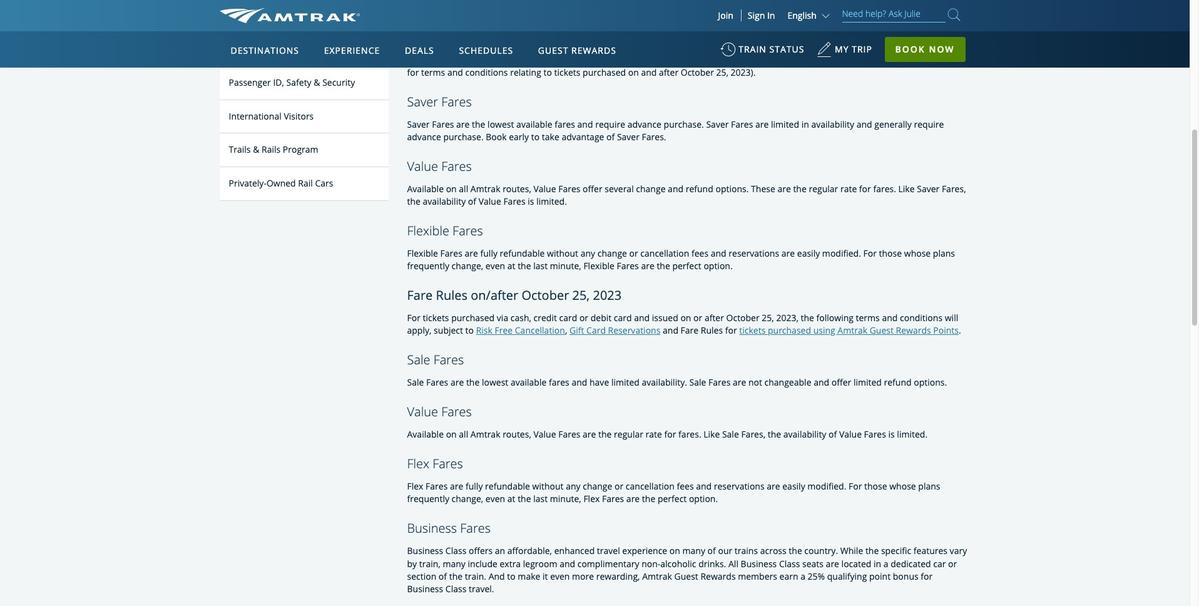 Task type: vqa. For each thing, say whether or not it's contained in the screenshot.
Book Now
yes



Task type: describe. For each thing, give the bounding box(es) containing it.
0 vertical spatial 2023,
[[582, 54, 605, 66]]

trails & rails program link
[[220, 134, 389, 167]]

even for flex
[[486, 493, 506, 505]]

affordable,
[[508, 545, 552, 557]]

alcoholic
[[661, 558, 697, 570]]

1 horizontal spatial purchase.
[[664, 119, 704, 130]]

is inside "available on all amtrak routes, value fares offer several change and refund options. these are the regular rate for fares. like saver fares, the availability of value fares is limited."
[[528, 196, 535, 208]]

limited inside saver fares are the lowest available fares and require advance purchase. saver fares are limited in availability and generally require advance purchase. book early to take advantage of saver fares.
[[772, 119, 800, 130]]

1 vertical spatial options.
[[915, 377, 948, 389]]

2 vertical spatial availability
[[784, 429, 827, 441]]

destinations button
[[226, 33, 304, 68]]

program
[[283, 144, 319, 156]]

1 vertical spatial &
[[253, 144, 260, 156]]

october up credit
[[522, 287, 570, 304]]

available on all amtrak routes, value fares are the regular rate for fares. like sale fares, the availability of value fares is limited.
[[407, 429, 928, 441]]

country.
[[805, 545, 839, 557]]

25, inside for tickets purchased via cash, credit card or debit card and issued on or after october 25, 2023, the following terms and conditions will apply, subject to
[[762, 312, 775, 324]]

on inside business class offers an affordable, enhanced travel experience on many of our trains across the country. while the specific features vary by train, many include extra legroom and complimentary non-alcoholic drinks. all business class seats are located in a dedicated car or section of the train. and to make it even more rewarding, amtrak guest rewards members earn a 25% qualifying point bonus for business class travel.
[[670, 545, 681, 557]]

october inside , for terms and conditions relating to tickets purchased on and after october 25, 2023).
[[681, 67, 715, 78]]

rules right (see
[[830, 54, 853, 66]]

on inside for tickets purchased via cash, credit card or debit card and issued on or after october 25, 2023, the following terms and conditions will apply, subject to
[[681, 312, 692, 324]]

on up 'flex fares'
[[446, 429, 457, 441]]

0 vertical spatial will
[[751, 54, 765, 66]]

passenger id, safety & security
[[229, 76, 355, 88]]

book
[[486, 131, 507, 143]]

0 horizontal spatial limited
[[612, 377, 640, 389]]

deals
[[405, 44, 434, 56]]

0 horizontal spatial following
[[623, 54, 660, 66]]

id,
[[273, 76, 284, 88]]

last for flex
[[534, 493, 548, 505]]

last for flexible
[[534, 260, 548, 272]]

privately-owned rail cars link
[[220, 167, 389, 201]]

flex fares
[[407, 456, 463, 473]]

2 require from the left
[[915, 119, 945, 130]]

cash,
[[511, 312, 532, 324]]

sign
[[748, 9, 766, 21]]

sale fares are the lowest available fares and have limited availability. sale fares are not changeable and offer limited refund options.
[[407, 377, 948, 389]]

2 vertical spatial class
[[446, 583, 467, 595]]

fare rules on/after october 25, 2023 link
[[810, 54, 960, 66]]

2023, inside for tickets purchased via cash, credit card or debit card and issued on or after october 25, 2023, the following terms and conditions will apply, subject to
[[777, 312, 799, 324]]

0 vertical spatial 24,
[[572, 29, 590, 46]]

flex for flex fares are fully refundable without any change or cancellation fees and reservations are easily modified. for those whose plans frequently change, even at the last minute, flex fares are the perfect option.
[[407, 481, 424, 493]]

passenger
[[229, 76, 271, 88]]

those for flexible fares are fully refundable without any change or cancellation fees and reservations are easily modified. for those whose plans frequently change, even at the last minute, flexible fares are the perfect option.
[[880, 248, 903, 260]]

are inside "available on all amtrak routes, value fares offer several change and refund options. these are the regular rate for fares. like saver fares, the availability of value fares is limited."
[[778, 183, 791, 195]]

using
[[814, 325, 836, 337]]

0 vertical spatial many
[[683, 545, 706, 557]]

fares for have
[[549, 377, 570, 389]]

change, for flex
[[452, 493, 484, 505]]

.
[[959, 325, 962, 337]]

1 horizontal spatial conditions
[[706, 54, 749, 66]]

minute, for flex
[[550, 493, 582, 505]]

easily for flex fares are fully refundable without any change or cancellation fees and reservations are easily modified. for those whose plans frequently change, even at the last minute, flex fares are the perfect option.
[[783, 481, 806, 493]]

all
[[729, 558, 739, 570]]

1 horizontal spatial limited.
[[898, 429, 928, 441]]

reservations for flexible
[[729, 248, 780, 260]]

book
[[896, 43, 926, 55]]

fare rules on/after october 25, 2023
[[407, 287, 622, 304]]

flexible for flexible fares are fully refundable without any change or cancellation fees and reservations are easily modified. for those whose plans frequently change, even at the last minute, flexible fares are the perfect option.
[[407, 248, 438, 260]]

car
[[934, 558, 947, 570]]

apply
[[767, 54, 789, 66]]

0 vertical spatial travel.
[[656, 2, 681, 14]]

1 vertical spatial 24,
[[568, 54, 580, 66]]

change, for flexible
[[452, 260, 484, 272]]

my trip
[[836, 43, 873, 55]]

1 vertical spatial ,
[[566, 325, 568, 337]]

it
[[543, 570, 548, 582]]

whose for flexible fares are fully refundable without any change or cancellation fees and reservations are easily modified. for those whose plans frequently change, even at the last minute, flexible fares are the perfect option.
[[905, 248, 931, 260]]

or inside flex fares are fully refundable without any change or cancellation fees and reservations are easily modified. for those whose plans frequently change, even at the last minute, flex fares are the perfect option.
[[615, 481, 624, 493]]

after inside for tickets purchased via cash, credit card or debit card and issued on or after october 25, 2023, the following terms and conditions will apply, subject to
[[705, 312, 725, 324]]

following inside for tickets purchased via cash, credit card or debit card and issued on or after october 25, 2023, the following terms and conditions will apply, subject to
[[817, 312, 854, 324]]

for inside "available on all amtrak routes, value fares offer several change and refund options. these are the regular rate for fares. like saver fares, the availability of value fares is limited."
[[860, 183, 872, 195]]

fare up sale fares are the lowest available fares and have limited availability. sale fares are not changeable and offer limited refund options.
[[681, 325, 699, 337]]

for tickets purchased through october 24, 2023, the following terms and conditions will apply (see fare rules on/after october 25, 2023
[[407, 54, 960, 66]]

october down 'you can make reservations up to 11 months in advance of travel.'
[[521, 29, 569, 46]]

reservations for flex
[[714, 481, 765, 493]]

privately-
[[229, 177, 267, 189]]

2 horizontal spatial limited
[[854, 377, 882, 389]]

0 vertical spatial reservations
[[476, 2, 527, 14]]

months
[[565, 2, 597, 14]]

issued
[[652, 312, 679, 324]]

limited. inside "available on all amtrak routes, value fares offer several change and refund options. these are the regular rate for fares. like saver fares, the availability of value fares is limited."
[[537, 196, 567, 208]]

on inside "available on all amtrak routes, value fares offer several change and refund options. these are the regular rate for fares. like saver fares, the availability of value fares is limited."
[[446, 183, 457, 195]]

to inside business class offers an affordable, enhanced travel experience on many of our trains across the country. while the specific features vary by train, many include extra legroom and complimentary non-alcoholic drinks. all business class seats are located in a dedicated car or section of the train. and to make it even more rewarding, amtrak guest rewards members earn a 25% qualifying point bonus for business class travel.
[[508, 570, 516, 582]]

2 value fares from the top
[[407, 404, 472, 421]]

our
[[719, 545, 733, 557]]

2023).
[[731, 67, 756, 78]]

1 vertical spatial regular
[[614, 429, 644, 441]]

several
[[605, 183, 634, 195]]

trails & rails program
[[229, 144, 319, 156]]

refund inside "available on all amtrak routes, value fares offer several change and refund options. these are the regular rate for fares. like saver fares, the availability of value fares is limited."
[[686, 183, 714, 195]]

on inside , for terms and conditions relating to tickets purchased on and after october 25, 2023).
[[629, 67, 639, 78]]

risk free cancellation link
[[476, 325, 566, 337]]

guest inside business class offers an affordable, enhanced travel experience on many of our trains across the country. while the specific features vary by train, many include extra legroom and complimentary non-alcoholic drinks. all business class seats are located in a dedicated car or section of the train. and to make it even more rewarding, amtrak guest rewards members earn a 25% qualifying point bonus for business class travel.
[[675, 570, 699, 582]]

book now button
[[885, 37, 966, 62]]

international visitors link
[[220, 100, 389, 134]]

tickets inside for tickets purchased via cash, credit card or debit card and issued on or after october 25, 2023, the following terms and conditions will apply, subject to
[[423, 312, 449, 324]]

search icon image
[[949, 6, 961, 23]]

even for flexible
[[486, 260, 506, 272]]

fares for require
[[555, 119, 576, 130]]

credit
[[534, 312, 557, 324]]

fare down you
[[407, 29, 433, 46]]

to inside , for terms and conditions relating to tickets purchased on and after october 25, 2023).
[[544, 67, 552, 78]]

changeable
[[765, 377, 812, 389]]

october up relating
[[532, 54, 566, 66]]

1 vertical spatial is
[[889, 429, 895, 441]]

fees for flex
[[677, 481, 694, 493]]

advantage
[[562, 131, 605, 143]]

non-
[[642, 558, 661, 570]]

my
[[836, 43, 850, 55]]

0 horizontal spatial purchase.
[[444, 131, 484, 143]]

offers
[[469, 545, 493, 557]]

1 horizontal spatial refund
[[885, 377, 912, 389]]

and inside business class offers an affordable, enhanced travel experience on many of our trains across the country. while the specific features vary by train, many include extra legroom and complimentary non-alcoholic drinks. all business class seats are located in a dedicated car or section of the train. and to make it even more rewarding, amtrak guest rewards members earn a 25% qualifying point bonus for business class travel.
[[560, 558, 576, 570]]

while
[[841, 545, 864, 557]]

complimentary
[[578, 558, 640, 570]]

saver inside "available on all amtrak routes, value fares offer several change and refund options. these are the regular rate for fares. like saver fares, the availability of value fares is limited."
[[918, 183, 940, 195]]

located
[[842, 558, 872, 570]]

to inside for tickets purchased via cash, credit card or debit card and issued on or after october 25, 2023, the following terms and conditions will apply, subject to
[[466, 325, 474, 337]]

include
[[468, 558, 498, 570]]

offer inside "available on all amtrak routes, value fares offer several change and refund options. these are the regular rate for fares. like saver fares, the availability of value fares is limited."
[[583, 183, 603, 195]]

0 vertical spatial through
[[471, 29, 518, 46]]

train status
[[739, 43, 805, 55]]

travel. inside business class offers an affordable, enhanced travel experience on many of our trains across the country. while the specific features vary by train, many include extra legroom and complimentary non-alcoholic drinks. all business class seats are located in a dedicated car or section of the train. and to make it even more rewarding, amtrak guest rewards members earn a 25% qualifying point bonus for business class travel.
[[469, 583, 495, 595]]

drinks.
[[699, 558, 727, 570]]

even inside business class offers an affordable, enhanced travel experience on many of our trains across the country. while the specific features vary by train, many include extra legroom and complimentary non-alcoholic drinks. all business class seats are located in a dedicated car or section of the train. and to make it even more rewarding, amtrak guest rewards members earn a 25% qualifying point bonus for business class travel.
[[551, 570, 570, 582]]

all for available on all amtrak routes, value fares offer several change and refund options. these are the regular rate for fares. like saver fares, the availability of value fares is limited.
[[459, 183, 469, 195]]

have
[[590, 377, 610, 389]]

fare up apply,
[[407, 287, 433, 304]]

tickets purchased using amtrak guest rewards points link
[[740, 325, 959, 337]]

seats
[[803, 558, 824, 570]]

fully for flexible
[[481, 248, 498, 260]]

& inside "link"
[[314, 76, 320, 88]]

flex fares are fully refundable without any change or cancellation fees and reservations are easily modified. for those whose plans frequently change, even at the last minute, flex fares are the perfect option.
[[407, 481, 941, 505]]

0 horizontal spatial fares.
[[679, 429, 702, 441]]

across
[[761, 545, 787, 557]]

you
[[417, 2, 432, 14]]

trains
[[735, 545, 759, 557]]

1 horizontal spatial a
[[884, 558, 889, 570]]

1 vertical spatial a
[[801, 570, 806, 582]]

or inside business class offers an affordable, enhanced travel experience on many of our trains across the country. while the specific features vary by train, many include extra legroom and complimentary non-alcoholic drinks. all business class seats are located in a dedicated car or section of the train. and to make it even more rewarding, amtrak guest rewards members earn a 25% qualifying point bonus for business class travel.
[[949, 558, 958, 570]]

tickets inside , for terms and conditions relating to tickets purchased on and after october 25, 2023).
[[555, 67, 581, 78]]

purchased inside for tickets purchased via cash, credit card or debit card and issued on or after october 25, 2023, the following terms and conditions will apply, subject to
[[452, 312, 495, 324]]

october inside for tickets purchased via cash, credit card or debit card and issued on or after october 25, 2023, the following terms and conditions will apply, subject to
[[727, 312, 760, 324]]

0 horizontal spatial many
[[443, 558, 466, 570]]

, inside , for terms and conditions relating to tickets purchased on and after october 25, 2023).
[[960, 54, 963, 66]]

terms inside for tickets purchased via cash, credit card or debit card and issued on or after october 25, 2023, the following terms and conditions will apply, subject to
[[857, 312, 880, 324]]

1 vertical spatial through
[[497, 54, 530, 66]]

extra
[[500, 558, 521, 570]]

rails
[[262, 144, 281, 156]]

0 vertical spatial on/after
[[855, 54, 888, 66]]

legroom
[[523, 558, 558, 570]]

purchased down fare rules through october 24, 2023
[[452, 54, 495, 66]]

trails
[[229, 144, 251, 156]]

any for flexible
[[581, 248, 596, 260]]

(see
[[791, 54, 808, 66]]

relating
[[511, 67, 542, 78]]

and inside "available on all amtrak routes, value fares offer several change and refund options. these are the regular rate for fares. like saver fares, the availability of value fares is limited."
[[668, 183, 684, 195]]

and inside the flexible fares are fully refundable without any change or cancellation fees and reservations are easily modified. for those whose plans frequently change, even at the last minute, flexible fares are the perfect option.
[[711, 248, 727, 260]]

0 horizontal spatial rate
[[646, 429, 663, 441]]

of inside "available on all amtrak routes, value fares offer several change and refund options. these are the regular rate for fares. like saver fares, the availability of value fares is limited."
[[468, 196, 477, 208]]

enhanced
[[555, 545, 595, 557]]

1 vertical spatial offer
[[832, 377, 852, 389]]

risk free cancellation , gift card reservations and fare rules for tickets purchased using amtrak guest rewards points .
[[476, 325, 962, 337]]

any for flex
[[566, 481, 581, 493]]

0 horizontal spatial on/after
[[471, 287, 519, 304]]

english
[[788, 9, 817, 21]]

1 vertical spatial class
[[780, 558, 801, 570]]

fares.
[[642, 131, 667, 143]]

international visitors
[[229, 110, 314, 122]]

fares, inside "available on all amtrak routes, value fares offer several change and refund options. these are the regular rate for fares. like saver fares, the availability of value fares is limited."
[[943, 183, 967, 195]]

and
[[489, 570, 505, 582]]

members
[[739, 570, 778, 582]]

vary
[[950, 545, 968, 557]]

early
[[509, 131, 529, 143]]

rules up sale fares are the lowest available fares and have limited availability. sale fares are not changeable and offer limited refund options.
[[701, 325, 723, 337]]

without for flexible
[[547, 248, 579, 260]]

these
[[752, 183, 776, 195]]

regular inside "available on all amtrak routes, value fares offer several change and refund options. these are the regular rate for fares. like saver fares, the availability of value fares is limited."
[[809, 183, 839, 195]]

1 horizontal spatial terms
[[662, 54, 686, 66]]

debit
[[591, 312, 612, 324]]

2 horizontal spatial rewards
[[897, 325, 932, 337]]

take
[[542, 131, 560, 143]]

or inside the flexible fares are fully refundable without any change or cancellation fees and reservations are easily modified. for those whose plans frequently change, even at the last minute, flexible fares are the perfect option.
[[630, 248, 639, 260]]

fully for flex
[[466, 481, 483, 493]]

without for flex
[[533, 481, 564, 493]]

conditions inside , for terms and conditions relating to tickets purchased on and after october 25, 2023).
[[466, 67, 508, 78]]

card
[[587, 325, 606, 337]]

earn
[[780, 570, 799, 582]]

trip
[[852, 43, 873, 55]]

1 vertical spatial guest
[[870, 325, 894, 337]]

all for available on all amtrak routes, value fares are the regular rate for fares. like sale fares, the availability of value fares is limited.
[[459, 429, 469, 441]]

of inside saver fares are the lowest available fares and require advance purchase. saver fares are limited in availability and generally require advance purchase. book early to take advantage of saver fares.
[[607, 131, 615, 143]]

flexible fares
[[407, 223, 483, 239]]

1 vertical spatial 2023
[[940, 54, 960, 66]]

25%
[[808, 570, 826, 582]]

option. for flexible
[[704, 260, 733, 272]]

0 horizontal spatial in
[[599, 2, 606, 14]]

schedules link
[[454, 31, 519, 68]]

risk
[[476, 325, 493, 337]]

cancellation
[[515, 325, 566, 337]]

like inside "available on all amtrak routes, value fares offer several change and refund options. these are the regular rate for fares. like saver fares, the availability of value fares is limited."
[[899, 183, 915, 195]]

available for available on all amtrak routes, value fares are the regular rate for fares. like sale fares, the availability of value fares is limited.
[[407, 429, 444, 441]]

amtrak inside "available on all amtrak routes, value fares offer several change and refund options. these are the regular rate for fares. like saver fares, the availability of value fares is limited."
[[471, 183, 501, 195]]

advance for in
[[609, 2, 643, 14]]

and inside flex fares are fully refundable without any change or cancellation fees and reservations are easily modified. for those whose plans frequently change, even at the last minute, flex fares are the perfect option.
[[697, 481, 712, 493]]

make inside business class offers an affordable, enhanced travel experience on many of our trains across the country. while the specific features vary by train, many include extra legroom and complimentary non-alcoholic drinks. all business class seats are located in a dedicated car or section of the train. and to make it even more rewarding, amtrak guest rewards members earn a 25% qualifying point bonus for business class travel.
[[518, 570, 541, 582]]

for tickets purchased via cash, credit card or debit card and issued on or after october 25, 2023, the following terms and conditions will apply, subject to
[[407, 312, 959, 337]]



Task type: locate. For each thing, give the bounding box(es) containing it.
perfect inside the flexible fares are fully refundable without any change or cancellation fees and reservations are easily modified. for those whose plans frequently change, even at the last minute, flexible fares are the perfect option.
[[673, 260, 702, 272]]

2 horizontal spatial guest
[[870, 325, 894, 337]]

1 vertical spatial without
[[533, 481, 564, 493]]

1 vertical spatial after
[[705, 312, 725, 324]]

fares left have
[[549, 377, 570, 389]]

rewards inside popup button
[[572, 44, 617, 56]]

cancellation inside flex fares are fully refundable without any change or cancellation fees and reservations are easily modified. for those whose plans frequently change, even at the last minute, flex fares are the perfect option.
[[626, 481, 675, 493]]

modified. for flex fares are fully refundable without any change or cancellation fees and reservations are easily modified. for those whose plans frequently change, even at the last minute, flex fares are the perfect option.
[[808, 481, 847, 493]]

cancellation down "available on all amtrak routes, value fares offer several change and refund options. these are the regular rate for fares. like saver fares, the availability of value fares is limited."
[[641, 248, 690, 260]]

fares inside saver fares are the lowest available fares and require advance purchase. saver fares are limited in availability and generally require advance purchase. book early to take advantage of saver fares.
[[555, 119, 576, 130]]

option.
[[704, 260, 733, 272], [689, 493, 718, 505]]

frequently for flexible
[[407, 260, 450, 272]]

english button
[[788, 9, 833, 21]]

minute, up credit
[[550, 260, 582, 272]]

refundable inside flex fares are fully refundable without any change or cancellation fees and reservations are easily modified. for those whose plans frequently change, even at the last minute, flex fares are the perfect option.
[[485, 481, 530, 493]]

purchased up "risk"
[[452, 312, 495, 324]]

travel. up for tickets purchased through october 24, 2023, the following terms and conditions will apply (see fare rules on/after october 25, 2023
[[656, 2, 681, 14]]

even up an
[[486, 493, 506, 505]]

2 all from the top
[[459, 429, 469, 441]]

require up advantage
[[596, 119, 626, 130]]

2 last from the top
[[534, 493, 548, 505]]

fees down available on all amtrak routes, value fares are the regular rate for fares. like sale fares, the availability of value fares is limited.
[[677, 481, 694, 493]]

conditions up points
[[901, 312, 943, 324]]

minute, inside the flexible fares are fully refundable without any change or cancellation fees and reservations are easily modified. for those whose plans frequently change, even at the last minute, flexible fares are the perfect option.
[[550, 260, 582, 272]]

even
[[486, 260, 506, 272], [486, 493, 506, 505], [551, 570, 570, 582]]

1 value fares from the top
[[407, 158, 472, 175]]

many
[[683, 545, 706, 557], [443, 558, 466, 570]]

modified. inside flex fares are fully refundable without any change or cancellation fees and reservations are easily modified. for those whose plans frequently change, even at the last minute, flex fares are the perfect option.
[[808, 481, 847, 493]]

even up fare rules on/after october 25, 2023
[[486, 260, 506, 272]]

change inside flex fares are fully refundable without any change or cancellation fees and reservations are easily modified. for those whose plans frequently change, even at the last minute, flex fares are the perfect option.
[[583, 481, 613, 493]]

last
[[534, 260, 548, 272], [534, 493, 548, 505]]

to right relating
[[544, 67, 552, 78]]

guest right using
[[870, 325, 894, 337]]

will up points
[[946, 312, 959, 324]]

even inside the flexible fares are fully refundable without any change or cancellation fees and reservations are easily modified. for those whose plans frequently change, even at the last minute, flexible fares are the perfect option.
[[486, 260, 506, 272]]

perfect for flexible
[[673, 260, 702, 272]]

class up earn
[[780, 558, 801, 570]]

1 horizontal spatial fares,
[[943, 183, 967, 195]]

cancellation inside the flexible fares are fully refundable without any change or cancellation fees and reservations are easily modified. for those whose plans frequently change, even at the last minute, flexible fares are the perfect option.
[[641, 248, 690, 260]]

change inside the flexible fares are fully refundable without any change or cancellation fees and reservations are easily modified. for those whose plans frequently change, even at the last minute, flexible fares are the perfect option.
[[598, 248, 628, 260]]

to left "risk"
[[466, 325, 474, 337]]

section
[[407, 570, 437, 582]]

even right it
[[551, 570, 570, 582]]

after down for tickets purchased through october 24, 2023, the following terms and conditions will apply (see fare rules on/after october 25, 2023
[[660, 67, 679, 78]]

rules up subject
[[436, 287, 468, 304]]

last up the 'affordable,'
[[534, 493, 548, 505]]

many up alcoholic
[[683, 545, 706, 557]]

all up 'flex fares'
[[459, 429, 469, 441]]

0 vertical spatial is
[[528, 196, 535, 208]]

0 vertical spatial available
[[407, 183, 444, 195]]

1 horizontal spatial rewards
[[701, 570, 736, 582]]

1 horizontal spatial will
[[946, 312, 959, 324]]

saver
[[407, 94, 438, 110], [407, 119, 430, 130], [707, 119, 729, 130], [617, 131, 640, 143], [918, 183, 940, 195]]

1 vertical spatial availability
[[423, 196, 466, 208]]

in inside business class offers an affordable, enhanced travel experience on many of our trains across the country. while the specific features vary by train, many include extra legroom and complimentary non-alcoholic drinks. all business class seats are located in a dedicated car or section of the train. and to make it even more rewarding, amtrak guest rewards members earn a 25% qualifying point bonus for business class travel.
[[874, 558, 882, 570]]

available for require
[[517, 119, 553, 130]]

make left it
[[518, 570, 541, 582]]

apply,
[[407, 325, 432, 337]]

an
[[495, 545, 506, 557]]

change, up 'business fares'
[[452, 493, 484, 505]]

frequently inside flex fares are fully refundable without any change or cancellation fees and reservations are easily modified. for those whose plans frequently change, even at the last minute, flex fares are the perfect option.
[[407, 493, 450, 505]]

safety
[[287, 76, 312, 88]]

0 horizontal spatial refund
[[686, 183, 714, 195]]

for inside the flexible fares are fully refundable without any change or cancellation fees and reservations are easily modified. for those whose plans frequently change, even at the last minute, flexible fares are the perfect option.
[[864, 248, 877, 260]]

whose for flex fares are fully refundable without any change or cancellation fees and reservations are easily modified. for those whose plans frequently change, even at the last minute, flex fares are the perfect option.
[[890, 481, 917, 493]]

0 horizontal spatial is
[[528, 196, 535, 208]]

0 vertical spatial whose
[[905, 248, 931, 260]]

0 horizontal spatial fares,
[[742, 429, 766, 441]]

1 vertical spatial like
[[704, 429, 720, 441]]

guest inside popup button
[[538, 44, 569, 56]]

on down for tickets purchased through october 24, 2023, the following terms and conditions will apply (see fare rules on/after october 25, 2023
[[629, 67, 639, 78]]

refundable inside the flexible fares are fully refundable without any change or cancellation fees and reservations are easily modified. for those whose plans frequently change, even at the last minute, flexible fares are the perfect option.
[[500, 248, 545, 260]]

options. inside "available on all amtrak routes, value fares offer several change and refund options. these are the regular rate for fares. like saver fares, the availability of value fares is limited."
[[716, 183, 749, 195]]

0 vertical spatial at
[[508, 260, 516, 272]]

0 vertical spatial even
[[486, 260, 506, 272]]

available up flexible fares
[[407, 183, 444, 195]]

rewards left points
[[897, 325, 932, 337]]

1 vertical spatial following
[[817, 312, 854, 324]]

are
[[457, 119, 470, 130], [756, 119, 769, 130], [778, 183, 791, 195], [465, 248, 478, 260], [782, 248, 795, 260], [642, 260, 655, 272], [451, 377, 464, 389], [733, 377, 747, 389], [583, 429, 597, 441], [450, 481, 464, 493], [767, 481, 781, 493], [627, 493, 640, 505], [826, 558, 840, 570]]

travel
[[597, 545, 620, 557]]

conditions inside for tickets purchased via cash, credit card or debit card and issued on or after october 25, 2023, the following terms and conditions will apply, subject to
[[901, 312, 943, 324]]

0 horizontal spatial 2023,
[[582, 54, 605, 66]]

the
[[607, 54, 620, 66], [472, 119, 486, 130], [794, 183, 807, 195], [407, 196, 421, 208], [518, 260, 531, 272], [657, 260, 671, 272], [801, 312, 815, 324], [467, 377, 480, 389], [599, 429, 612, 441], [768, 429, 782, 441], [518, 493, 531, 505], [642, 493, 656, 505], [789, 545, 803, 557], [866, 545, 879, 557], [449, 570, 463, 582]]

available for have
[[511, 377, 547, 389]]

cancellation down available on all amtrak routes, value fares are the regular rate for fares. like sale fares, the availability of value fares is limited.
[[626, 481, 675, 493]]

easily for flexible fares are fully refundable without any change or cancellation fees and reservations are easily modified. for those whose plans frequently change, even at the last minute, flexible fares are the perfect option.
[[798, 248, 821, 260]]

tickets
[[423, 54, 449, 66], [555, 67, 581, 78], [423, 312, 449, 324], [740, 325, 766, 337]]

Please enter your search item search field
[[843, 6, 946, 23]]

0 vertical spatial class
[[446, 545, 467, 557]]

subject
[[434, 325, 463, 337]]

any
[[581, 248, 596, 260], [566, 481, 581, 493]]

business fares
[[407, 520, 491, 537]]

fees down "available on all amtrak routes, value fares offer several change and refund options. these are the regular rate for fares. like saver fares, the availability of value fares is limited."
[[692, 248, 709, 260]]

can
[[435, 2, 449, 14]]

amtrak inside business class offers an affordable, enhanced travel experience on many of our trains across the country. while the specific features vary by train, many include extra legroom and complimentary non-alcoholic drinks. all business class seats are located in a dedicated car or section of the train. and to make it even more rewarding, amtrak guest rewards members earn a 25% qualifying point bonus for business class travel.
[[643, 570, 673, 582]]

card up gift card reservations link
[[614, 312, 632, 324]]

travel. down the train.
[[469, 583, 495, 595]]

2 at from the top
[[508, 493, 516, 505]]

change, inside the flexible fares are fully refundable without any change or cancellation fees and reservations are easily modified. for those whose plans frequently change, even at the last minute, flexible fares are the perfect option.
[[452, 260, 484, 272]]

fees inside flex fares are fully refundable without any change or cancellation fees and reservations are easily modified. for those whose plans frequently change, even at the last minute, flex fares are the perfect option.
[[677, 481, 694, 493]]

advance right months
[[609, 2, 643, 14]]

1 all from the top
[[459, 183, 469, 195]]

rate inside "available on all amtrak routes, value fares offer several change and refund options. these are the regular rate for fares. like saver fares, the availability of value fares is limited."
[[841, 183, 858, 195]]

regions map image
[[266, 105, 567, 280]]

advance
[[609, 2, 643, 14], [628, 119, 662, 130], [407, 131, 441, 143]]

without inside flex fares are fully refundable without any change or cancellation fees and reservations are easily modified. for those whose plans frequently change, even at the last minute, flex fares are the perfect option.
[[533, 481, 564, 493]]

1 vertical spatial available
[[511, 377, 547, 389]]

purchased down guest rewards at the top of the page
[[583, 67, 626, 78]]

perfect inside flex fares are fully refundable without any change or cancellation fees and reservations are easily modified. for those whose plans frequently change, even at the last minute, flex fares are the perfect option.
[[658, 493, 687, 505]]

0 vertical spatial guest
[[538, 44, 569, 56]]

2 routes, from the top
[[503, 429, 532, 441]]

now
[[930, 43, 955, 55]]

1 vertical spatial purchase.
[[444, 131, 484, 143]]

experience button
[[319, 33, 385, 68]]

rewards down months
[[572, 44, 617, 56]]

without
[[547, 248, 579, 260], [533, 481, 564, 493]]

1 change, from the top
[[452, 260, 484, 272]]

at up the 'affordable,'
[[508, 493, 516, 505]]

2 vertical spatial rewards
[[701, 570, 736, 582]]

rewarding,
[[597, 570, 640, 582]]

like
[[899, 183, 915, 195], [704, 429, 720, 441]]

after
[[660, 67, 679, 78], [705, 312, 725, 324]]

2 frequently from the top
[[407, 493, 450, 505]]

change, inside flex fares are fully refundable without any change or cancellation fees and reservations are easily modified. for those whose plans frequently change, even at the last minute, flex fares are the perfect option.
[[452, 493, 484, 505]]

by
[[407, 558, 417, 570]]

2 minute, from the top
[[550, 493, 582, 505]]

1 vertical spatial change,
[[452, 493, 484, 505]]

sign in
[[748, 9, 776, 21]]

0 horizontal spatial will
[[751, 54, 765, 66]]

for inside for tickets purchased via cash, credit card or debit card and issued on or after october 25, 2023, the following terms and conditions will apply, subject to
[[407, 312, 421, 324]]

will
[[751, 54, 765, 66], [946, 312, 959, 324]]

1 vertical spatial fares,
[[742, 429, 766, 441]]

fare right (see
[[810, 54, 828, 66]]

those inside the flexible fares are fully refundable without any change or cancellation fees and reservations are easily modified. for those whose plans frequently change, even at the last minute, flexible fares are the perfect option.
[[880, 248, 903, 260]]

0 vertical spatial following
[[623, 54, 660, 66]]

tickets up saver fares
[[423, 54, 449, 66]]

last up fare rules on/after october 25, 2023
[[534, 260, 548, 272]]

rules down can
[[436, 29, 468, 46]]

refundable for flex
[[485, 481, 530, 493]]

class down the train.
[[446, 583, 467, 595]]

11
[[553, 2, 563, 14]]

even inside flex fares are fully refundable without any change or cancellation fees and reservations are easily modified. for those whose plans frequently change, even at the last minute, flex fares are the perfect option.
[[486, 493, 506, 505]]

1 vertical spatial fees
[[677, 481, 694, 493]]

you can make reservations up to 11 months in advance of travel.
[[417, 2, 681, 14]]

frequently inside the flexible fares are fully refundable without any change or cancellation fees and reservations are easily modified. for those whose plans frequently change, even at the last minute, flexible fares are the perfect option.
[[407, 260, 450, 272]]

plans for flex fares are fully refundable without any change or cancellation fees and reservations are easily modified. for those whose plans frequently change, even at the last minute, flex fares are the perfect option.
[[919, 481, 941, 493]]

2 vertical spatial in
[[874, 558, 882, 570]]

modified. inside the flexible fares are fully refundable without any change or cancellation fees and reservations are easily modified. for those whose plans frequently change, even at the last minute, flexible fares are the perfect option.
[[823, 248, 862, 260]]

1 vertical spatial limited.
[[898, 429, 928, 441]]

, right now
[[960, 54, 963, 66]]

on up flexible fares
[[446, 183, 457, 195]]

lowest inside saver fares are the lowest available fares and require advance purchase. saver fares are limited in availability and generally require advance purchase. book early to take advantage of saver fares.
[[488, 119, 514, 130]]

join button
[[711, 9, 742, 21]]

october up risk free cancellation , gift card reservations and fare rules for tickets purchased using amtrak guest rewards points .
[[727, 312, 760, 324]]

point
[[870, 570, 891, 582]]

to inside saver fares are the lowest available fares and require advance purchase. saver fares are limited in availability and generally require advance purchase. book early to take advantage of saver fares.
[[532, 131, 540, 143]]

option. for flex
[[689, 493, 718, 505]]

fares up 'take'
[[555, 119, 576, 130]]

, for terms and conditions relating to tickets purchased on and after october 25, 2023).
[[407, 54, 963, 78]]

available down risk free cancellation link
[[511, 377, 547, 389]]

option. inside flex fares are fully refundable without any change or cancellation fees and reservations are easily modified. for those whose plans frequently change, even at the last minute, flex fares are the perfect option.
[[689, 493, 718, 505]]

frequently
[[407, 260, 450, 272], [407, 493, 450, 505]]

privately-owned rail cars
[[229, 177, 334, 189]]

easily
[[798, 248, 821, 260], [783, 481, 806, 493]]

purchased
[[452, 54, 495, 66], [583, 67, 626, 78], [452, 312, 495, 324], [768, 325, 812, 337]]

flexible fares are fully refundable without any change or cancellation fees and reservations are easily modified. for those whose plans frequently change, even at the last minute, flexible fares are the perfect option.
[[407, 248, 956, 272]]

0 vertical spatial change,
[[452, 260, 484, 272]]

0 horizontal spatial conditions
[[466, 67, 508, 78]]

change for flex
[[583, 481, 613, 493]]

advance for require
[[628, 119, 662, 130]]

minute, for flexible
[[550, 260, 582, 272]]

conditions up 2023).
[[706, 54, 749, 66]]

2 vertical spatial flex
[[584, 493, 600, 505]]

0 vertical spatial any
[[581, 248, 596, 260]]

flexible for flexible fares
[[407, 223, 450, 239]]

to down extra
[[508, 570, 516, 582]]

available inside "available on all amtrak routes, value fares offer several change and refund options. these are the regular rate for fares. like saver fares, the availability of value fares is limited."
[[407, 183, 444, 195]]

purchased inside , for terms and conditions relating to tickets purchased on and after october 25, 2023).
[[583, 67, 626, 78]]

0 vertical spatial after
[[660, 67, 679, 78]]

0 vertical spatial cancellation
[[641, 248, 690, 260]]

options. left these
[[716, 183, 749, 195]]

1 vertical spatial modified.
[[808, 481, 847, 493]]

& right safety
[[314, 76, 320, 88]]

easily inside the flexible fares are fully refundable without any change or cancellation fees and reservations are easily modified. for those whose plans frequently change, even at the last minute, flexible fares are the perfect option.
[[798, 248, 821, 260]]

the inside saver fares are the lowest available fares and require advance purchase. saver fares are limited in availability and generally require advance purchase. book early to take advantage of saver fares.
[[472, 119, 486, 130]]

card up gift
[[560, 312, 578, 324]]

those for flex fares are fully refundable without any change or cancellation fees and reservations are easily modified. for those whose plans frequently change, even at the last minute, flex fares are the perfect option.
[[865, 481, 888, 493]]

perfect up experience
[[658, 493, 687, 505]]

2023 for fare rules through october 24, 2023
[[593, 29, 621, 46]]

0 vertical spatial make
[[451, 2, 474, 14]]

plans for flexible fares are fully refundable without any change or cancellation fees and reservations are easily modified. for those whose plans frequently change, even at the last minute, flexible fares are the perfect option.
[[934, 248, 956, 260]]

2 change, from the top
[[452, 493, 484, 505]]

my trip button
[[817, 38, 873, 68]]

1 available from the top
[[407, 183, 444, 195]]

1 routes, from the top
[[503, 183, 532, 195]]

train status link
[[721, 38, 805, 68]]

0 vertical spatial minute,
[[550, 260, 582, 272]]

fares.
[[874, 183, 897, 195], [679, 429, 702, 441]]

lowest down free
[[482, 377, 509, 389]]

fares
[[442, 94, 472, 110], [432, 119, 454, 130], [732, 119, 754, 130], [442, 158, 472, 175], [559, 183, 581, 195], [504, 196, 526, 208], [453, 223, 483, 239], [441, 248, 463, 260], [617, 260, 639, 272], [434, 352, 464, 369], [427, 377, 449, 389], [709, 377, 731, 389], [442, 404, 472, 421], [559, 429, 581, 441], [865, 429, 887, 441], [433, 456, 463, 473], [426, 481, 448, 493], [602, 493, 625, 505], [460, 520, 491, 537]]

cancellation for flex
[[626, 481, 675, 493]]

amtrak image
[[220, 8, 360, 23]]

fully inside flex fares are fully refundable without any change or cancellation fees and reservations are easily modified. for those whose plans frequently change, even at the last minute, flex fares are the perfect option.
[[466, 481, 483, 493]]

25, inside , for terms and conditions relating to tickets purchased on and after october 25, 2023).
[[717, 67, 729, 78]]

fares. inside "available on all amtrak routes, value fares offer several change and refund options. these are the regular rate for fares. like saver fares, the availability of value fares is limited."
[[874, 183, 897, 195]]

fully inside the flexible fares are fully refundable without any change or cancellation fees and reservations are easily modified. for those whose plans frequently change, even at the last minute, flexible fares are the perfect option.
[[481, 248, 498, 260]]

guest
[[538, 44, 569, 56], [870, 325, 894, 337], [675, 570, 699, 582]]

in inside saver fares are the lowest available fares and require advance purchase. saver fares are limited in availability and generally require advance purchase. book early to take advantage of saver fares.
[[802, 119, 810, 130]]

for inside flex fares are fully refundable without any change or cancellation fees and reservations are easily modified. for those whose plans frequently change, even at the last minute, flex fares are the perfect option.
[[849, 481, 863, 493]]

tickets up not at the right bottom of the page
[[740, 325, 766, 337]]

at for flexible
[[508, 260, 516, 272]]

to left 11
[[542, 2, 551, 14]]

refundable for flexible
[[500, 248, 545, 260]]

1 vertical spatial value fares
[[407, 404, 472, 421]]

make right can
[[451, 2, 474, 14]]

after inside , for terms and conditions relating to tickets purchased on and after october 25, 2023).
[[660, 67, 679, 78]]

cancellation for flexible
[[641, 248, 690, 260]]

october left now
[[890, 54, 924, 66]]

purchase.
[[664, 119, 704, 130], [444, 131, 484, 143]]

0 vertical spatial fees
[[692, 248, 709, 260]]

0 horizontal spatial after
[[660, 67, 679, 78]]

, left gift
[[566, 325, 568, 337]]

0 horizontal spatial guest
[[538, 44, 569, 56]]

minute, up enhanced
[[550, 493, 582, 505]]

specific
[[882, 545, 912, 557]]

points
[[934, 325, 959, 337]]

25,
[[926, 54, 938, 66], [717, 67, 729, 78], [573, 287, 590, 304], [762, 312, 775, 324]]

sale fares
[[407, 352, 464, 369]]

1 minute, from the top
[[550, 260, 582, 272]]

2 vertical spatial change
[[583, 481, 613, 493]]

1 vertical spatial terms
[[422, 67, 445, 78]]

amtrak
[[471, 183, 501, 195], [838, 325, 868, 337], [471, 429, 501, 441], [643, 570, 673, 582]]

offer left several
[[583, 183, 603, 195]]

0 horizontal spatial regular
[[614, 429, 644, 441]]

available up the early
[[517, 119, 553, 130]]

class down 'business fares'
[[446, 545, 467, 557]]

1 horizontal spatial limited
[[772, 119, 800, 130]]

routes, for are
[[503, 429, 532, 441]]

1 card from the left
[[560, 312, 578, 324]]

status
[[770, 43, 805, 55]]

change inside "available on all amtrak routes, value fares offer several change and refund options. these are the regular rate for fares. like saver fares, the availability of value fares is limited."
[[637, 183, 666, 195]]

minute,
[[550, 260, 582, 272], [550, 493, 582, 505]]

those inside flex fares are fully refundable without any change or cancellation fees and reservations are easily modified. for those whose plans frequently change, even at the last minute, flex fares are the perfect option.
[[865, 481, 888, 493]]

generally
[[875, 119, 912, 130]]

1 horizontal spatial ,
[[960, 54, 963, 66]]

many right train,
[[443, 558, 466, 570]]

plans inside the flexible fares are fully refundable without any change or cancellation fees and reservations are easily modified. for those whose plans frequently change, even at the last minute, flexible fares are the perfect option.
[[934, 248, 956, 260]]

options. down points
[[915, 377, 948, 389]]

dedicated
[[891, 558, 932, 570]]

availability left generally
[[812, 119, 855, 130]]

reservations inside the flexible fares are fully refundable without any change or cancellation fees and reservations are easily modified. for those whose plans frequently change, even at the last minute, flexible fares are the perfect option.
[[729, 248, 780, 260]]

terms inside , for terms and conditions relating to tickets purchased on and after october 25, 2023).
[[422, 67, 445, 78]]

offer down tickets purchased using amtrak guest rewards points link
[[832, 377, 852, 389]]

to left 'take'
[[532, 131, 540, 143]]

conditions down schedules
[[466, 67, 508, 78]]

1 horizontal spatial in
[[802, 119, 810, 130]]

change for flexible
[[598, 248, 628, 260]]

at inside the flexible fares are fully refundable without any change or cancellation fees and reservations are easily modified. for those whose plans frequently change, even at the last minute, flexible fares are the perfect option.
[[508, 260, 516, 272]]

1 vertical spatial rewards
[[897, 325, 932, 337]]

0 vertical spatial ,
[[960, 54, 963, 66]]

saver fares
[[407, 94, 472, 110]]

purchase. left book at the left top
[[444, 131, 484, 143]]

for inside business class offers an affordable, enhanced travel experience on many of our trains across the country. while the specific features vary by train, many include extra legroom and complimentary non-alcoholic drinks. all business class seats are located in a dedicated car or section of the train. and to make it even more rewarding, amtrak guest rewards members earn a 25% qualifying point bonus for business class travel.
[[921, 570, 933, 582]]

1 horizontal spatial require
[[915, 119, 945, 130]]

1 vertical spatial rate
[[646, 429, 663, 441]]

after up risk free cancellation , gift card reservations and fare rules for tickets purchased using amtrak guest rewards points .
[[705, 312, 725, 324]]

reservations inside flex fares are fully refundable without any change or cancellation fees and reservations are easily modified. for those whose plans frequently change, even at the last minute, flex fares are the perfect option.
[[714, 481, 765, 493]]

0 vertical spatial limited.
[[537, 196, 567, 208]]

2023 up debit
[[593, 287, 622, 304]]

will up 2023).
[[751, 54, 765, 66]]

at inside flex fares are fully refundable without any change or cancellation fees and reservations are easily modified. for those whose plans frequently change, even at the last minute, flex fares are the perfect option.
[[508, 493, 516, 505]]

more
[[572, 570, 594, 582]]

frequently for flex
[[407, 493, 450, 505]]

1 last from the top
[[534, 260, 548, 272]]

2 vertical spatial advance
[[407, 131, 441, 143]]

make
[[451, 2, 474, 14], [518, 570, 541, 582]]

0 horizontal spatial ,
[[566, 325, 568, 337]]

availability inside saver fares are the lowest available fares and require advance purchase. saver fares are limited in availability and generally require advance purchase. book early to take advantage of saver fares.
[[812, 119, 855, 130]]

tickets up subject
[[423, 312, 449, 324]]

2023 right book
[[940, 54, 960, 66]]

&
[[314, 76, 320, 88], [253, 144, 260, 156]]

are inside business class offers an affordable, enhanced travel experience on many of our trains across the country. while the specific features vary by train, many include extra legroom and complimentary non-alcoholic drinks. all business class seats are located in a dedicated car or section of the train. and to make it even more rewarding, amtrak guest rewards members earn a 25% qualifying point bonus for business class travel.
[[826, 558, 840, 570]]

at for flex
[[508, 493, 516, 505]]

2023 down months
[[593, 29, 621, 46]]

application
[[266, 105, 567, 280]]

& left rails
[[253, 144, 260, 156]]

fees inside the flexible fares are fully refundable without any change or cancellation fees and reservations are easily modified. for those whose plans frequently change, even at the last minute, flexible fares are the perfect option.
[[692, 248, 709, 260]]

0 vertical spatial rate
[[841, 183, 858, 195]]

2 available from the top
[[407, 429, 444, 441]]

business class offers an affordable, enhanced travel experience on many of our trains across the country. while the specific features vary by train, many include extra legroom and complimentary non-alcoholic drinks. all business class seats are located in a dedicated car or section of the train. and to make it even more rewarding, amtrak guest rewards members earn a 25% qualifying point bonus for business class travel.
[[407, 545, 968, 595]]

2 horizontal spatial in
[[874, 558, 882, 570]]

advance down saver fares
[[407, 131, 441, 143]]

purchase. up fares.
[[664, 119, 704, 130]]

owned
[[267, 177, 296, 189]]

banner containing join
[[0, 0, 1191, 289]]

0 vertical spatial a
[[884, 558, 889, 570]]

last inside flex fares are fully refundable without any change or cancellation fees and reservations are easily modified. for those whose plans frequently change, even at the last minute, flex fares are the perfect option.
[[534, 493, 548, 505]]

1 vertical spatial flex
[[407, 481, 424, 493]]

fees for flexible
[[692, 248, 709, 260]]

available inside saver fares are the lowest available fares and require advance purchase. saver fares are limited in availability and generally require advance purchase. book early to take advantage of saver fares.
[[517, 119, 553, 130]]

book now
[[896, 43, 955, 55]]

require right generally
[[915, 119, 945, 130]]

destinations
[[231, 44, 299, 56]]

fully up 'business fares'
[[466, 481, 483, 493]]

fares
[[555, 119, 576, 130], [549, 377, 570, 389]]

0 vertical spatial routes,
[[503, 183, 532, 195]]

all up flexible fares
[[459, 183, 469, 195]]

availability.
[[642, 377, 688, 389]]

at up fare rules on/after october 25, 2023
[[508, 260, 516, 272]]

routes, for offer
[[503, 183, 532, 195]]

will inside for tickets purchased via cash, credit card or debit card and issued on or after october 25, 2023, the following terms and conditions will apply, subject to
[[946, 312, 959, 324]]

0 vertical spatial fares.
[[874, 183, 897, 195]]

1 vertical spatial available
[[407, 429, 444, 441]]

0 vertical spatial those
[[880, 248, 903, 260]]

on up alcoholic
[[670, 545, 681, 557]]

1 require from the left
[[596, 119, 626, 130]]

on/after right the my
[[855, 54, 888, 66]]

2 vertical spatial flexible
[[584, 260, 615, 272]]

lowest for sale
[[482, 377, 509, 389]]

purchased left using
[[768, 325, 812, 337]]

perfect for flex
[[658, 493, 687, 505]]

0 vertical spatial offer
[[583, 183, 603, 195]]

minute, inside flex fares are fully refundable without any change or cancellation fees and reservations are easily modified. for those whose plans frequently change, even at the last minute, flex fares are the perfect option.
[[550, 493, 582, 505]]

sign in button
[[748, 9, 776, 21]]

whose
[[905, 248, 931, 260], [890, 481, 917, 493]]

2 horizontal spatial terms
[[857, 312, 880, 324]]

for inside , for terms and conditions relating to tickets purchased on and after october 25, 2023).
[[407, 67, 419, 78]]

security
[[323, 76, 355, 88]]

0 horizontal spatial make
[[451, 2, 474, 14]]

a left 25%
[[801, 570, 806, 582]]

available up 'flex fares'
[[407, 429, 444, 441]]

train,
[[419, 558, 441, 570]]

international
[[229, 110, 282, 122]]

0 vertical spatial like
[[899, 183, 915, 195]]

without inside the flexible fares are fully refundable without any change or cancellation fees and reservations are easily modified. for those whose plans frequently change, even at the last minute, flexible fares are the perfect option.
[[547, 248, 579, 260]]

rewards down drinks.
[[701, 570, 736, 582]]

guest up relating
[[538, 44, 569, 56]]

1 vertical spatial easily
[[783, 481, 806, 493]]

flex for flex fares
[[407, 456, 430, 473]]

0 horizontal spatial travel.
[[469, 583, 495, 595]]

availability up flexible fares
[[423, 196, 466, 208]]

is
[[528, 196, 535, 208], [889, 429, 895, 441]]

lowest for saver
[[488, 119, 514, 130]]

1 vertical spatial last
[[534, 493, 548, 505]]

1 vertical spatial fares.
[[679, 429, 702, 441]]

business
[[407, 520, 457, 537], [407, 545, 444, 557], [741, 558, 777, 570], [407, 583, 444, 595]]

on right issued
[[681, 312, 692, 324]]

change, down flexible fares
[[452, 260, 484, 272]]

2023 for fare rules on/after october 25, 2023
[[593, 287, 622, 304]]

1 vertical spatial frequently
[[407, 493, 450, 505]]

rewards inside business class offers an affordable, enhanced travel experience on many of our trains across the country. while the specific features vary by train, many include extra legroom and complimentary non-alcoholic drinks. all business class seats are located in a dedicated car or section of the train. and to make it even more rewarding, amtrak guest rewards members earn a 25% qualifying point bonus for business class travel.
[[701, 570, 736, 582]]

last inside the flexible fares are fully refundable without any change or cancellation fees and reservations are easily modified. for those whose plans frequently change, even at the last minute, flexible fares are the perfect option.
[[534, 260, 548, 272]]

option. inside the flexible fares are fully refundable without any change or cancellation fees and reservations are easily modified. for those whose plans frequently change, even at the last minute, flexible fares are the perfect option.
[[704, 260, 733, 272]]

all inside "available on all amtrak routes, value fares offer several change and refund options. these are the regular rate for fares. like saver fares, the availability of value fares is limited."
[[459, 183, 469, 195]]

1 frequently from the top
[[407, 260, 450, 272]]

2 card from the left
[[614, 312, 632, 324]]

to
[[542, 2, 551, 14], [544, 67, 552, 78], [532, 131, 540, 143], [466, 325, 474, 337], [508, 570, 516, 582]]

refundable
[[500, 248, 545, 260], [485, 481, 530, 493]]

available for available on all amtrak routes, value fares offer several change and refund options. these are the regular rate for fares. like saver fares, the availability of value fares is limited.
[[407, 183, 444, 195]]

1 at from the top
[[508, 260, 516, 272]]

1 horizontal spatial &
[[314, 76, 320, 88]]

banner
[[0, 0, 1191, 289]]

saver fares are the lowest available fares and require advance purchase. saver fares are limited in availability and generally require advance purchase. book early to take advantage of saver fares.
[[407, 119, 945, 143]]

experience
[[623, 545, 668, 557]]

via
[[497, 312, 509, 324]]

availability inside "available on all amtrak routes, value fares offer several change and refund options. these are the regular rate for fares. like saver fares, the availability of value fares is limited."
[[423, 196, 466, 208]]

1 horizontal spatial following
[[817, 312, 854, 324]]

available
[[517, 119, 553, 130], [511, 377, 547, 389]]

plans
[[934, 248, 956, 260], [919, 481, 941, 493]]

card
[[560, 312, 578, 324], [614, 312, 632, 324]]

1 vertical spatial refund
[[885, 377, 912, 389]]

lowest up book at the left top
[[488, 119, 514, 130]]

1 vertical spatial conditions
[[466, 67, 508, 78]]

the inside for tickets purchased via cash, credit card or debit card and issued on or after october 25, 2023, the following terms and conditions will apply, subject to
[[801, 312, 815, 324]]

cancellation
[[641, 248, 690, 260], [626, 481, 675, 493]]

1 horizontal spatial options.
[[915, 377, 948, 389]]

rail
[[298, 177, 313, 189]]

1 vertical spatial change
[[598, 248, 628, 260]]

guest rewards button
[[533, 33, 622, 68]]

0 vertical spatial flex
[[407, 456, 430, 473]]

modified. for flexible fares are fully refundable without any change or cancellation fees and reservations are easily modified. for those whose plans frequently change, even at the last minute, flexible fares are the perfect option.
[[823, 248, 862, 260]]

any inside flex fares are fully refundable without any change or cancellation fees and reservations are easily modified. for those whose plans frequently change, even at the last minute, flex fares are the perfect option.
[[566, 481, 581, 493]]

tickets down guest rewards at the top of the page
[[555, 67, 581, 78]]



